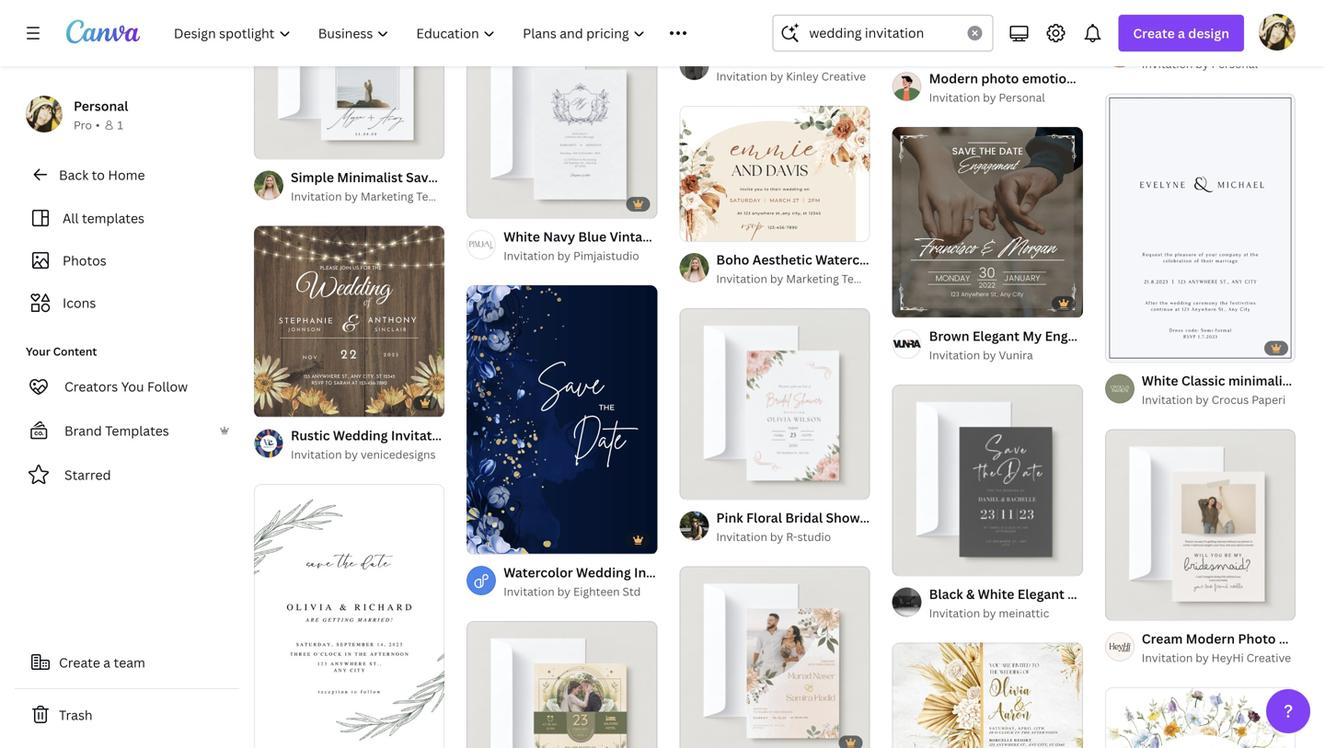 Task type: locate. For each thing, give the bounding box(es) containing it.
heyhi
[[1212, 650, 1245, 666]]

create for create a team
[[59, 654, 100, 672]]

1 horizontal spatial invitation by personal
[[1143, 56, 1259, 71]]

personal for "modern photo emotional beige black stylish engagement save the date wedding invitation card"
[[999, 90, 1046, 105]]

black  & white elegant save the date invitation invitation by meinattic
[[930, 586, 1219, 621]]

co. inside simple minimalist save the date invitation by marketing templates co.
[[474, 189, 491, 204]]

of for invitation by heyhi creative
[[1126, 598, 1137, 612]]

2 for invitation by pimjaistudio
[[500, 196, 506, 210]]

0 horizontal spatial personal
[[74, 97, 128, 115]]

creative for invitation by kinley creative
[[822, 69, 867, 84]]

save up invitation by meinattic link
[[1068, 586, 1098, 603]]

1 horizontal spatial marketing
[[787, 271, 840, 287]]

wedding inside watercolor wedding invitation portrait invitation by eighteen std
[[576, 564, 631, 581]]

a left team
[[103, 654, 111, 672]]

save inside black  & white elegant save the date invitation invitation by meinattic
[[1068, 586, 1098, 603]]

1
[[117, 117, 123, 133], [267, 137, 272, 151], [480, 196, 485, 210], [693, 477, 698, 491], [480, 532, 485, 546], [906, 554, 911, 568], [1119, 598, 1124, 612]]

a left the design
[[1179, 24, 1186, 42]]

invitation by personal down the design
[[1143, 56, 1259, 71]]

2 horizontal spatial templates
[[842, 271, 897, 287]]

create for create a design
[[1134, 24, 1176, 42]]

2 for invitation by meinattic
[[926, 554, 932, 568]]

1 horizontal spatial the
[[1101, 586, 1122, 603]]

0 horizontal spatial invitation by personal link
[[930, 88, 1084, 107]]

0 horizontal spatial wedding
[[333, 427, 388, 444]]

your content
[[26, 344, 97, 359]]

eighteen
[[574, 584, 620, 599]]

1 vertical spatial templates
[[842, 271, 897, 287]]

1 vertical spatial elegant
[[1018, 586, 1065, 603]]

wedding inside rustic wedding invitation invitation by venicedesigns
[[333, 427, 388, 444]]

0 vertical spatial templates
[[416, 189, 471, 204]]

1 horizontal spatial save
[[1068, 586, 1098, 603]]

create a design
[[1134, 24, 1230, 42]]

0 vertical spatial elegant
[[973, 328, 1020, 345]]

invitation inside invitation by pimjaistudio link
[[504, 248, 555, 263]]

wedding
[[333, 427, 388, 444], [576, 564, 631, 581]]

starred
[[64, 466, 111, 484]]

1 horizontal spatial personal
[[999, 90, 1046, 105]]

my
[[1023, 328, 1042, 345]]

2 up simple
[[287, 137, 293, 151]]

1 vertical spatial invitation by personal link
[[930, 88, 1084, 107]]

invitation by personal link down the design
[[1143, 55, 1296, 73]]

top level navigation element
[[162, 15, 729, 52], [162, 15, 729, 52]]

0 vertical spatial invitation by marketing templates co. link
[[291, 187, 491, 206]]

a for design
[[1179, 24, 1186, 42]]

invitation inside invitation by heyhi creative 'link'
[[1143, 650, 1194, 666]]

brown watercolor flower wedding invitation image
[[680, 567, 871, 749]]

0 vertical spatial date
[[463, 169, 493, 186]]

creative right heyhi
[[1247, 650, 1292, 666]]

0 horizontal spatial date
[[463, 169, 493, 186]]

1 horizontal spatial invitation by marketing templates co. link
[[717, 270, 917, 288]]

elegant inside black  & white elegant save the date invitation invitation by meinattic
[[1018, 586, 1065, 603]]

of
[[275, 137, 285, 151], [488, 196, 498, 210], [701, 477, 711, 491], [488, 532, 498, 546], [913, 554, 924, 568], [1126, 598, 1137, 612]]

simple minimalist save the date link
[[291, 167, 493, 187]]

a inside dropdown button
[[1179, 24, 1186, 42]]

1 of 2 for invitation by eighteen std
[[480, 532, 506, 546]]

1 vertical spatial a
[[103, 654, 111, 672]]

wedding for watercolor
[[576, 564, 631, 581]]

content
[[53, 344, 97, 359]]

pro
[[74, 117, 92, 133]]

2 up invitation by heyhi creative
[[1139, 598, 1145, 612]]

portrait
[[698, 564, 747, 581]]

creative
[[822, 69, 867, 84], [1247, 650, 1292, 666]]

personal for 'clean simple typography save the date couple photo wedding invitation'
[[1212, 56, 1259, 71]]

paperi
[[1252, 392, 1287, 408]]

marketing
[[361, 189, 414, 204], [787, 271, 840, 287]]

invitation by personal
[[1143, 56, 1259, 71], [930, 90, 1046, 105]]

1 of 2 for invitation by heyhi creative
[[1119, 598, 1145, 612]]

brand templates
[[64, 422, 169, 440]]

personal up •
[[74, 97, 128, 115]]

1 horizontal spatial creative
[[1247, 650, 1292, 666]]

invitation by personal for "modern photo emotional beige black stylish engagement save the date wedding invitation card"
[[930, 90, 1046, 105]]

delicate wedding invitation image
[[1106, 688, 1296, 749]]

all templates link
[[26, 201, 228, 236]]

personal down "modern photo emotional beige black stylish engagement save the date wedding invitation card"
[[999, 90, 1046, 105]]

invitation by personal link for 'clean simple typography save the date couple photo wedding invitation'
[[1143, 55, 1296, 73]]

0 vertical spatial create
[[1134, 24, 1176, 42]]

2 up pink
[[713, 477, 719, 491]]

1 vertical spatial invitation by personal
[[930, 90, 1046, 105]]

gold and beige elegant wedding invitation landscape image
[[893, 643, 1084, 749]]

brand templates link
[[15, 413, 239, 449]]

you
[[121, 378, 144, 395]]

team
[[114, 654, 145, 672]]

0 horizontal spatial co.
[[474, 189, 491, 204]]

0 vertical spatial save
[[406, 169, 436, 186]]

personal down the design
[[1212, 56, 1259, 71]]

1 vertical spatial date
[[1125, 586, 1155, 603]]

watercolor wedding invitation portrait image
[[467, 285, 658, 554]]

create a design button
[[1119, 15, 1245, 52]]

2 for invitation by r-studio
[[713, 477, 719, 491]]

brown elegant my engagement party invitation invitation by vunira
[[930, 328, 1224, 363]]

save
[[406, 169, 436, 186], [1068, 586, 1098, 603]]

create left the design
[[1134, 24, 1176, 42]]

0 horizontal spatial save
[[406, 169, 436, 186]]

creators you follow link
[[15, 368, 239, 405]]

creators
[[64, 378, 118, 395]]

templates
[[416, 189, 471, 204], [842, 271, 897, 287], [105, 422, 169, 440]]

1 vertical spatial invitation by marketing templates co. link
[[717, 270, 917, 288]]

create inside button
[[59, 654, 100, 672]]

brown
[[930, 328, 970, 345]]

2 horizontal spatial personal
[[1212, 56, 1259, 71]]

party
[[1126, 328, 1160, 345]]

0 horizontal spatial creative
[[822, 69, 867, 84]]

white classic minimalist wedding invitation with a frame image
[[1106, 94, 1296, 362]]

wedding up eighteen on the bottom left
[[576, 564, 631, 581]]

by
[[1196, 56, 1210, 71], [771, 69, 784, 84], [983, 90, 997, 105], [345, 189, 358, 204], [558, 248, 571, 263], [771, 271, 784, 287], [983, 348, 997, 363], [1196, 392, 1210, 408], [345, 447, 358, 462], [771, 529, 784, 545], [558, 584, 571, 599], [983, 606, 997, 621], [1196, 650, 1210, 666]]

invitation by pimjaistudio
[[504, 248, 640, 263]]

invitation by pimjaistudio link
[[504, 247, 658, 265]]

0 horizontal spatial create
[[59, 654, 100, 672]]

follow
[[147, 378, 188, 395]]

1 horizontal spatial invitation by personal link
[[1143, 55, 1296, 73]]

invitation by heyhi creative
[[1143, 650, 1292, 666]]

the
[[439, 169, 460, 186], [1101, 586, 1122, 603]]

1 vertical spatial creative
[[1247, 650, 1292, 666]]

1 vertical spatial wedding
[[576, 564, 631, 581]]

clean simple typography save the date couple photo wedding invitation image
[[1106, 0, 1296, 26]]

invitation by marketing templates co. link
[[291, 187, 491, 206], [717, 270, 917, 288]]

1 horizontal spatial wedding
[[576, 564, 631, 581]]

date
[[463, 169, 493, 186], [1125, 586, 1155, 603]]

create a team
[[59, 654, 145, 672]]

elegant
[[973, 328, 1020, 345], [1018, 586, 1065, 603]]

2 vertical spatial templates
[[105, 422, 169, 440]]

invitation inside simple minimalist save the date invitation by marketing templates co.
[[291, 189, 342, 204]]

a inside button
[[103, 654, 111, 672]]

create inside dropdown button
[[1134, 24, 1176, 42]]

1 of 2 link for invitation by meinattic
[[893, 385, 1084, 576]]

creative right kinley
[[822, 69, 867, 84]]

invitation inside 'invitation by kinley creative' "link"
[[717, 69, 768, 84]]

invitation by personal link down "modern photo emotional beige black stylish engagement save the date wedding invitation card"
[[930, 88, 1084, 107]]

elegant up meinattic at bottom right
[[1018, 586, 1065, 603]]

1 vertical spatial marketing
[[787, 271, 840, 287]]

1 vertical spatial save
[[1068, 586, 1098, 603]]

elegant inside brown elegant my engagement party invitation invitation by vunira
[[973, 328, 1020, 345]]

1 horizontal spatial date
[[1125, 586, 1155, 603]]

create left team
[[59, 654, 100, 672]]

marketing inside simple minimalist save the date invitation by marketing templates co.
[[361, 189, 414, 204]]

pink floral bridal shower invitation link
[[717, 508, 937, 528]]

all templates
[[63, 209, 145, 227]]

invitation
[[1143, 56, 1194, 71], [717, 69, 768, 84], [930, 90, 981, 105], [291, 189, 342, 204], [504, 248, 555, 263], [717, 271, 768, 287], [1163, 328, 1224, 345], [930, 348, 981, 363], [1143, 392, 1194, 408], [391, 427, 452, 444], [291, 447, 342, 462], [876, 509, 937, 527], [717, 529, 768, 545], [634, 564, 695, 581], [504, 584, 555, 599], [1158, 586, 1219, 603], [930, 606, 981, 621], [1143, 650, 1194, 666]]

0 vertical spatial marketing
[[361, 189, 414, 204]]

2 up black
[[926, 554, 932, 568]]

creative inside "link"
[[822, 69, 867, 84]]

by inside pink floral bridal shower invitation invitation by r-studio
[[771, 529, 784, 545]]

the inside black  & white elegant save the date invitation invitation by meinattic
[[1101, 586, 1122, 603]]

the inside simple minimalist save the date invitation by marketing templates co.
[[439, 169, 460, 186]]

1 vertical spatial co.
[[900, 271, 917, 287]]

a
[[1179, 24, 1186, 42], [103, 654, 111, 672]]

cream modern photo frame will you be my bridesmaid invitation image
[[1106, 430, 1296, 621]]

wedding up invitation by venicedesigns 'link' at left
[[333, 427, 388, 444]]

0 horizontal spatial invitation by marketing templates co. link
[[291, 187, 491, 206]]

1 of 2 link for invitation by eighteen std
[[467, 285, 658, 554]]

creative inside 'link'
[[1247, 650, 1292, 666]]

2 for invitation by heyhi creative
[[1139, 598, 1145, 612]]

of for invitation by r-studio
[[701, 477, 711, 491]]

1 for invitation by r-studio
[[693, 477, 698, 491]]

0 vertical spatial invitation by personal
[[1143, 56, 1259, 71]]

0 horizontal spatial invitation by personal
[[930, 90, 1046, 105]]

invitation by r-studio link
[[717, 528, 871, 546]]

0 vertical spatial wedding
[[333, 427, 388, 444]]

engagement
[[1046, 328, 1123, 345]]

1 of 2
[[267, 137, 293, 151], [480, 196, 506, 210], [693, 477, 719, 491], [480, 532, 506, 546], [906, 554, 932, 568], [1119, 598, 1145, 612]]

your
[[26, 344, 50, 359]]

date inside simple minimalist save the date invitation by marketing templates co.
[[463, 169, 493, 186]]

by inside black  & white elegant save the date invitation invitation by meinattic
[[983, 606, 997, 621]]

1 for invitation by meinattic
[[906, 554, 911, 568]]

0 vertical spatial co.
[[474, 189, 491, 204]]

None search field
[[773, 15, 994, 52]]

1 for invitation by heyhi creative
[[1119, 598, 1124, 612]]

invitation inside 'invitation by marketing templates co.' link
[[717, 271, 768, 287]]

1 horizontal spatial a
[[1179, 24, 1186, 42]]

personal
[[1212, 56, 1259, 71], [999, 90, 1046, 105], [74, 97, 128, 115]]

1 horizontal spatial templates
[[416, 189, 471, 204]]

0 horizontal spatial a
[[103, 654, 111, 672]]

vunira
[[999, 348, 1034, 363]]

1 vertical spatial the
[[1101, 586, 1122, 603]]

0 horizontal spatial the
[[439, 169, 460, 186]]

invitation inside "invitation by crocus paperi" link
[[1143, 392, 1194, 408]]

boho aesthetic watercolor fall wedding invitation image
[[680, 106, 871, 242]]

2 up "invitation by pimjaistudio"
[[500, 196, 506, 210]]

rustic wedding invitation link
[[291, 425, 452, 445]]

0 vertical spatial invitation by personal link
[[1143, 55, 1296, 73]]

icons link
[[26, 285, 228, 320]]

0 vertical spatial creative
[[822, 69, 867, 84]]

kinley
[[787, 69, 819, 84]]

2 up watercolor
[[500, 532, 506, 546]]

co.
[[474, 189, 491, 204], [900, 271, 917, 287]]

invitation by eighteen std link
[[504, 583, 658, 601]]

trash
[[59, 707, 93, 724]]

1 vertical spatial create
[[59, 654, 100, 672]]

invitation by personal down "modern photo emotional beige black stylish engagement save the date wedding invitation card"
[[930, 90, 1046, 105]]

0 vertical spatial the
[[439, 169, 460, 186]]

elegant up invitation by vunira link
[[973, 328, 1020, 345]]

minimalist
[[337, 169, 403, 186]]

save right minimalist
[[406, 169, 436, 186]]

0 vertical spatial a
[[1179, 24, 1186, 42]]

by inside "link"
[[771, 69, 784, 84]]

2
[[287, 137, 293, 151], [500, 196, 506, 210], [713, 477, 719, 491], [500, 532, 506, 546], [926, 554, 932, 568], [1139, 598, 1145, 612]]

0 horizontal spatial marketing
[[361, 189, 414, 204]]

by inside simple minimalist save the date invitation by marketing templates co.
[[345, 189, 358, 204]]

1 horizontal spatial create
[[1134, 24, 1176, 42]]

std
[[623, 584, 641, 599]]



Task type: vqa. For each thing, say whether or not it's contained in the screenshot.
2 related to Invitation by meinattic
yes



Task type: describe. For each thing, give the bounding box(es) containing it.
invitation by meinattic link
[[930, 604, 1084, 623]]

of for invitation by meinattic
[[913, 554, 924, 568]]

templates inside simple minimalist save the date invitation by marketing templates co.
[[416, 189, 471, 204]]

icons
[[63, 294, 96, 312]]

pimjaistudio
[[574, 248, 640, 263]]

watercolor
[[504, 564, 573, 581]]

invitation by heyhi creative link
[[1143, 649, 1296, 667]]

templates
[[82, 209, 145, 227]]

1 of 2 link for invitation by heyhi creative
[[1106, 430, 1296, 621]]

invitation by kinley creative
[[717, 69, 867, 84]]

crocus
[[1212, 392, 1250, 408]]

save inside simple minimalist save the date invitation by marketing templates co.
[[406, 169, 436, 186]]

1 of 2 for invitation by pimjaistudio
[[480, 196, 506, 210]]

meinattic
[[999, 606, 1050, 621]]

simple
[[291, 169, 334, 186]]

floral
[[747, 509, 783, 527]]

invitation by kinley creative link
[[717, 67, 871, 86]]

1 for invitation by pimjaistudio
[[480, 196, 485, 210]]

home
[[108, 166, 145, 184]]

watercolor wedding invitation portrait link
[[504, 562, 747, 583]]

white navy blue vintage elegant wedding invitation image
[[467, 27, 658, 218]]

back to home link
[[15, 157, 239, 193]]

photos
[[63, 252, 107, 269]]

all
[[63, 209, 79, 227]]

1 of 2 link for invitation by r-studio
[[680, 309, 871, 499]]

creative for invitation by heyhi creative
[[1247, 650, 1292, 666]]

stephanie aranda image
[[1260, 14, 1296, 50]]

create a team button
[[15, 645, 239, 681]]

invitation by crocus paperi link
[[1143, 391, 1296, 409]]

white
[[979, 586, 1015, 603]]

1 horizontal spatial co.
[[900, 271, 917, 287]]

back
[[59, 166, 89, 184]]

black and cream minimalist be my bridesmaid invitation image
[[680, 0, 871, 39]]

by inside rustic wedding invitation invitation by venicedesigns
[[345, 447, 358, 462]]

white and green minimalist floral wedding invitation save the date card image
[[254, 484, 445, 749]]

to
[[92, 166, 105, 184]]

simple minimalist save the date image
[[254, 0, 445, 159]]

1 for invitation by eighteen std
[[480, 532, 485, 546]]

of for invitation by pimjaistudio
[[488, 196, 498, 210]]

invitation by venicedesigns link
[[291, 445, 445, 464]]

1 of 2 link for invitation by pimjaistudio
[[467, 27, 658, 218]]

brand
[[64, 422, 102, 440]]

0 horizontal spatial templates
[[105, 422, 169, 440]]

starred link
[[15, 457, 239, 494]]

brown elegant my engagement party invitation image
[[893, 127, 1084, 318]]

brown elegant my engagement party invitation link
[[930, 326, 1224, 346]]

pink floral bridal shower invitation image
[[680, 309, 871, 499]]

2 for invitation by eighteen std
[[500, 532, 506, 546]]

by inside 'link'
[[1196, 650, 1210, 666]]

rustic wedding invitation image
[[254, 226, 445, 417]]

•
[[96, 117, 100, 133]]

invitation by marketing templates co.
[[717, 271, 917, 287]]

modern photo emotional beige black stylish engagement save the date wedding invitation card image
[[893, 0, 1084, 60]]

trash link
[[15, 697, 239, 734]]

cream and green floral watercolor wedding invitation image
[[467, 621, 658, 749]]

of for invitation by eighteen std
[[488, 532, 498, 546]]

a for team
[[103, 654, 111, 672]]

black
[[930, 586, 964, 603]]

shower
[[826, 509, 873, 527]]

invitation by personal link for "modern photo emotional beige black stylish engagement save the date wedding invitation card"
[[930, 88, 1084, 107]]

rustic
[[291, 427, 330, 444]]

invitation by personal for 'clean simple typography save the date couple photo wedding invitation'
[[1143, 56, 1259, 71]]

pink floral bridal shower invitation invitation by r-studio
[[717, 509, 937, 545]]

1 of 2 for invitation by meinattic
[[906, 554, 932, 568]]

rustic wedding invitation invitation by venicedesigns
[[291, 427, 452, 462]]

simple minimalist save the date invitation by marketing templates co.
[[291, 169, 493, 204]]

venicedesigns
[[361, 447, 436, 462]]

by inside brown elegant my engagement party invitation invitation by vunira
[[983, 348, 997, 363]]

design
[[1189, 24, 1230, 42]]

bridal
[[786, 509, 823, 527]]

black  & white elegant save the date invitation link
[[930, 584, 1219, 604]]

date inside black  & white elegant save the date invitation invitation by meinattic
[[1125, 586, 1155, 603]]

black  & white elegant save the date invitation image
[[893, 385, 1084, 576]]

r-
[[787, 529, 798, 545]]

1 of 2 for invitation by r-studio
[[693, 477, 719, 491]]

Search search field
[[810, 16, 957, 51]]

by inside watercolor wedding invitation portrait invitation by eighteen std
[[558, 584, 571, 599]]

watercolor wedding invitation portrait invitation by eighteen std
[[504, 564, 747, 599]]

wedding for rustic
[[333, 427, 388, 444]]

&
[[967, 586, 975, 603]]

photos link
[[26, 243, 228, 278]]

studio
[[798, 529, 832, 545]]

invitation by crocus paperi
[[1143, 392, 1287, 408]]

pro •
[[74, 117, 100, 133]]

creators you follow
[[64, 378, 188, 395]]

pink
[[717, 509, 744, 527]]

invitation by vunira link
[[930, 346, 1084, 365]]

back to home
[[59, 166, 145, 184]]



